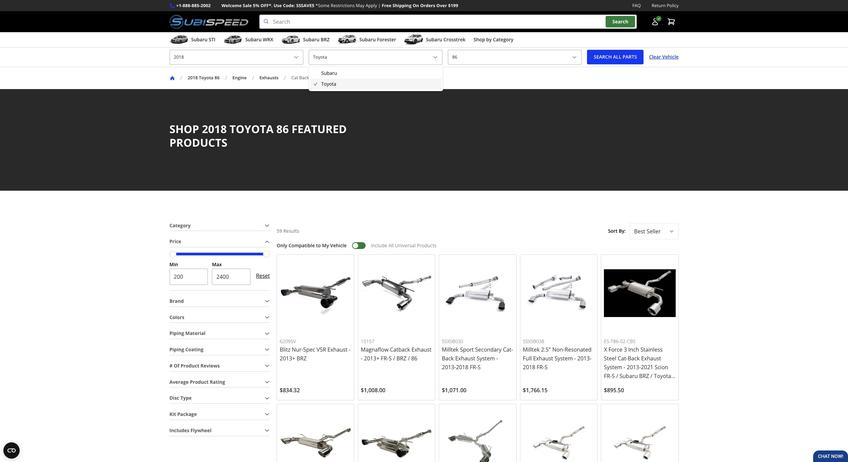 Task type: locate. For each thing, give the bounding box(es) containing it.
sale
[[243, 2, 252, 8]]

orders
[[420, 2, 436, 8]]

search
[[613, 18, 629, 25]]

policy
[[667, 2, 679, 8]]

return
[[652, 2, 666, 8]]

toyota left 86
[[199, 75, 214, 81]]

ssxsb038
[[523, 338, 545, 344]]

only
[[277, 242, 288, 249]]

engine link
[[233, 75, 252, 81], [233, 75, 247, 81]]

/ for engine
[[225, 74, 227, 82]]

*some
[[316, 2, 330, 8]]

es-t86-02-cbs
[[604, 338, 636, 344]]

compatible
[[289, 242, 315, 249]]

/ left cat
[[284, 74, 286, 82]]

3 / from the left
[[252, 74, 254, 82]]

toyota down 'subaru'
[[322, 81, 337, 87]]

$199
[[448, 2, 459, 8]]

exhausts link
[[260, 75, 284, 81], [260, 75, 279, 81]]

/ for 2018 toyota 86
[[180, 74, 182, 82]]

engine
[[233, 75, 247, 81]]

/
[[180, 74, 182, 82], [225, 74, 227, 82], [252, 74, 254, 82], [284, 74, 286, 82]]

+1-
[[176, 2, 183, 8]]

faq link
[[633, 2, 641, 9]]

/ right engine
[[252, 74, 254, 82]]

toyota
[[199, 75, 214, 81], [322, 81, 337, 87]]

1 horizontal spatial toyota
[[322, 81, 337, 87]]

15157
[[361, 338, 375, 344]]

group
[[311, 68, 442, 89]]

/ left 2018
[[180, 74, 182, 82]]

restrictions
[[331, 2, 355, 8]]

only compatible to my vehicle
[[277, 242, 347, 249]]

1 / from the left
[[180, 74, 182, 82]]

+1-888-885-2002 link
[[176, 2, 211, 9]]

888-
[[183, 2, 192, 8]]

cbs
[[628, 338, 636, 344]]

on
[[413, 2, 419, 8]]

toyota option
[[311, 79, 442, 89]]

+1-888-885-2002
[[176, 2, 211, 8]]

/ right 86
[[225, 74, 227, 82]]

use
[[274, 2, 282, 8]]

my
[[322, 242, 329, 249]]

885-
[[192, 2, 201, 8]]

vehicle
[[330, 242, 347, 249]]

2 / from the left
[[225, 74, 227, 82]]

$895.50
[[604, 387, 625, 394]]

faq
[[633, 2, 641, 8]]

$1,071.00
[[442, 387, 467, 394]]

search button
[[606, 16, 636, 27]]

ssxsb030
[[442, 338, 464, 344]]

toyota inside option
[[322, 81, 337, 87]]

2002
[[201, 2, 211, 8]]

search input field
[[259, 15, 637, 29]]

2018 toyota 86 link
[[188, 75, 225, 81], [188, 75, 220, 81]]

cat
[[292, 75, 298, 81]]



Task type: describe. For each thing, give the bounding box(es) containing it.
$834.32
[[280, 387, 300, 394]]

2018
[[188, 75, 198, 81]]

code:
[[283, 2, 295, 8]]

sort
[[609, 228, 618, 234]]

free
[[382, 2, 392, 8]]

cat back exhaust system
[[292, 75, 343, 81]]

exhausts
[[260, 75, 279, 81]]

/ for exhausts
[[252, 74, 254, 82]]

cat back exhaust system link
[[292, 75, 348, 81]]

shipping
[[393, 2, 412, 8]]

apply
[[366, 2, 377, 8]]

back
[[299, 75, 309, 81]]

return policy link
[[652, 2, 679, 9]]

group containing subaru
[[311, 68, 442, 89]]

system
[[328, 75, 343, 81]]

off*.
[[261, 2, 273, 8]]

sort by:
[[609, 228, 626, 234]]

4 / from the left
[[284, 74, 286, 82]]

by:
[[619, 228, 626, 234]]

0 horizontal spatial toyota
[[199, 75, 214, 81]]

86
[[215, 75, 220, 81]]

|
[[379, 2, 381, 8]]

over
[[437, 2, 447, 8]]

to
[[316, 242, 321, 249]]

59 results
[[277, 228, 299, 234]]

t86-
[[611, 338, 621, 344]]

welcome sale 5% off*. use code: sssave5
[[222, 2, 315, 8]]

$1,008.00
[[361, 387, 386, 394]]

02-
[[621, 338, 628, 344]]

exhaust
[[310, 75, 327, 81]]

open widget image
[[3, 442, 20, 459]]

sssave5
[[296, 2, 315, 8]]

5%
[[253, 2, 260, 8]]

may
[[356, 2, 365, 8]]

*some restrictions may apply | free shipping on orders over $199
[[316, 2, 459, 8]]

62095v
[[280, 338, 296, 344]]

es-
[[604, 338, 611, 344]]

welcome
[[222, 2, 242, 8]]

subaru
[[322, 70, 337, 76]]

results
[[284, 228, 299, 234]]

2018 toyota 86
[[188, 75, 220, 81]]

$1,766.15
[[523, 387, 548, 394]]

return policy
[[652, 2, 679, 8]]

59
[[277, 228, 282, 234]]



Task type: vqa. For each thing, say whether or not it's contained in the screenshot.
T86-
yes



